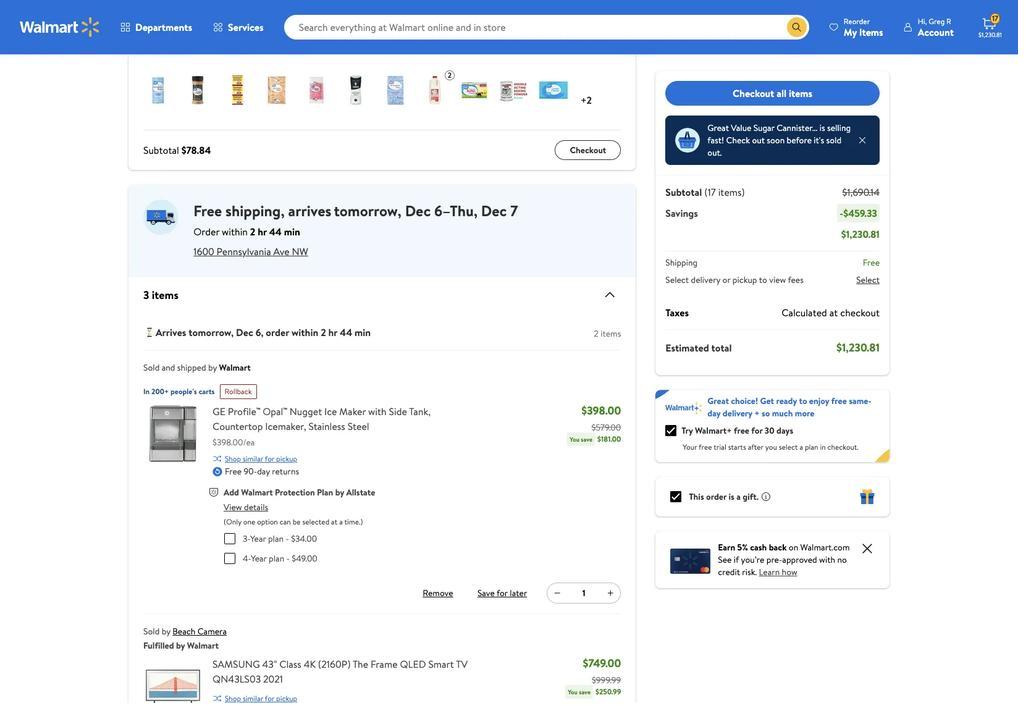 Task type: vqa. For each thing, say whether or not it's contained in the screenshot.
1600
yes



Task type: locate. For each thing, give the bounding box(es) containing it.
min
[[284, 225, 300, 239], [355, 326, 371, 339]]

free up starts
[[734, 425, 750, 437]]

1 horizontal spatial to
[[800, 395, 808, 407]]

0 vertical spatial plan
[[806, 442, 819, 453]]

items
[[157, 42, 184, 58], [789, 86, 813, 100], [152, 287, 179, 303], [601, 328, 622, 340]]

0 vertical spatial -
[[840, 207, 844, 220]]

2 vertical spatial free
[[225, 466, 242, 478]]

- for $49.00
[[287, 553, 290, 565]]

with left side
[[369, 405, 387, 419]]

$1,230.81 down the checkout
[[837, 340, 880, 356]]

Your free trial starts after you select a plan in checkout. checkbox
[[666, 425, 677, 437]]

to for ready
[[800, 395, 808, 407]]

(17
[[705, 185, 717, 199]]

select down shipping
[[666, 274, 689, 286]]

0 vertical spatial subtotal
[[143, 144, 179, 157]]

is inside great value sugar cannister... is selling fast! check out soon before it's sold out.
[[820, 122, 826, 134]]

0 horizontal spatial at
[[331, 517, 338, 527]]

plan for $34.00
[[268, 533, 284, 545]]

checkout
[[841, 306, 880, 320]]

items right all
[[789, 86, 813, 100]]

1 sold from the top
[[143, 362, 160, 374]]

sold left and
[[143, 362, 160, 374]]

dec left the 6 in the left top of the page
[[236, 326, 253, 339]]

0 horizontal spatial delivery
[[692, 274, 721, 286]]

1 vertical spatial delivery
[[723, 407, 753, 420]]

within up pennsylvania in the top of the page
[[222, 225, 248, 239]]

plan inside banner
[[806, 442, 819, 453]]

44
[[269, 225, 282, 239], [340, 326, 353, 339]]

order right 'this'
[[707, 491, 727, 503]]

2 sold from the top
[[143, 626, 160, 638]]

pickup for for
[[276, 454, 297, 464]]

2 horizontal spatial a
[[800, 442, 804, 453]]

great choice! get ready to enjoy free same- day delivery + so much more
[[708, 395, 872, 420]]

great value cream cheese brick, 8 oz (refrigerated) with addon services image
[[539, 75, 569, 105]]

calculated at checkout
[[782, 306, 880, 320]]

2 vertical spatial -
[[287, 553, 290, 565]]

for
[[752, 425, 763, 437], [265, 454, 275, 464], [497, 587, 508, 600]]

walmart up the rollback alert
[[219, 362, 251, 374]]

tomorrow, inside free shipping , arrives tomorrow, dec 6–thu, dec 7 order within 2 hr 44 min 1600 pennsylvania ave nw
[[334, 200, 402, 221]]

hourglass image
[[143, 327, 156, 339]]

0 horizontal spatial min
[[284, 225, 300, 239]]

hr
[[258, 225, 267, 239], [329, 326, 338, 339]]

0 vertical spatial is
[[820, 122, 826, 134]]

you left $181.00
[[570, 435, 580, 444]]

- left $34.00
[[286, 533, 289, 545]]

a inside the view details (only one option can be selected at a time.)
[[340, 517, 343, 527]]

great left value
[[708, 122, 730, 134]]

0 horizontal spatial within
[[222, 225, 248, 239]]

0 horizontal spatial with
[[369, 405, 387, 419]]

hr inside free shipping , arrives tomorrow, dec 6–thu, dec 7 order within 2 hr 44 min 1600 pennsylvania ave nw
[[258, 225, 267, 239]]

on
[[789, 542, 799, 554]]

free inside free shipping , arrives tomorrow, dec 6–thu, dec 7 order within 2 hr 44 min 1600 pennsylvania ave nw
[[194, 200, 222, 221]]

at left the checkout
[[830, 306, 839, 320]]

200+
[[151, 386, 169, 397]]

great value light brown sugar, 32 oz with addon services image
[[262, 75, 292, 105]]

great inside great value sugar cannister... is selling fast! check out soon before it's sold out.
[[708, 122, 730, 134]]

1 great from the top
[[708, 122, 730, 134]]

2 vertical spatial free
[[699, 442, 713, 453]]

close nudge image
[[858, 135, 868, 145]]

total
[[712, 341, 732, 355]]

0 vertical spatial with
[[369, 405, 387, 419]]

delivery up try walmart+ free for 30 days
[[723, 407, 753, 420]]

dec left 6–thu, on the top
[[405, 200, 431, 221]]

0 horizontal spatial ,
[[261, 326, 264, 339]]

a right select
[[800, 442, 804, 453]]

arrives
[[156, 326, 186, 339]]

1 horizontal spatial select
[[857, 274, 880, 286]]

(only
[[224, 517, 242, 527]]

day up walmart+
[[708, 407, 721, 420]]

year down one
[[250, 533, 266, 545]]

0 vertical spatial at
[[830, 306, 839, 320]]

sold for sold and shipped by walmart
[[143, 362, 160, 374]]

banner containing great choice! get ready to enjoy free same- day delivery + so much more
[[656, 390, 890, 462]]

1 horizontal spatial free
[[734, 425, 750, 437]]

- for $34.00
[[286, 533, 289, 545]]

free
[[832, 395, 848, 407], [734, 425, 750, 437], [699, 442, 713, 453]]

0 horizontal spatial to
[[760, 274, 768, 286]]

1 horizontal spatial tomorrow,
[[334, 200, 402, 221]]

1 vertical spatial hr
[[329, 326, 338, 339]]

checkout left all
[[733, 86, 775, 100]]

0 horizontal spatial day
[[257, 466, 270, 478]]

0 vertical spatial for
[[752, 425, 763, 437]]

pre-
[[767, 554, 783, 566]]

out.
[[708, 147, 723, 159]]

qled
[[400, 658, 426, 671]]

ready
[[777, 395, 798, 407]]

checkout all items button
[[666, 81, 880, 106]]

checkout inside the checkout button
[[570, 144, 607, 156]]

0 vertical spatial to
[[760, 274, 768, 286]]

1 vertical spatial to
[[800, 395, 808, 407]]

walmart inside sold by beach camera fulfilled by walmart
[[187, 640, 219, 652]]

you
[[766, 442, 778, 453]]

frame
[[371, 658, 398, 671]]

1 vertical spatial with
[[820, 554, 836, 566]]

great
[[708, 122, 730, 134], [708, 395, 729, 407]]

0 vertical spatial 44
[[269, 225, 282, 239]]

items for 3 items
[[152, 287, 179, 303]]

save inside $749.00 $999.99 you save $250.99
[[580, 688, 591, 697]]

samsung 43" class 4k (2160p) the frame qled smart tv qn43ls03 2021, with add-on services, 1 in cart image
[[143, 657, 203, 704]]

1 vertical spatial plan
[[268, 533, 284, 545]]

decrease quantity ge profile™ opal™ nugget ice maker with side tank, countertop icemaker, stainless steel, current quantity 1 image
[[553, 589, 563, 599]]

0 vertical spatial free
[[832, 395, 848, 407]]

great value sugar cannister 20oz with addon services image
[[143, 75, 173, 105]]

2 vertical spatial for
[[497, 587, 508, 600]]

in
[[821, 442, 826, 453]]

14
[[143, 42, 154, 58]]

for up free 90-day returns
[[265, 454, 275, 464]]

greg
[[929, 16, 946, 26]]

banner
[[656, 390, 890, 462]]

a left gift.
[[737, 491, 741, 503]]

0 horizontal spatial a
[[340, 517, 343, 527]]

plan left in
[[806, 442, 819, 453]]

later
[[510, 587, 528, 600]]

subtotal up savings
[[666, 185, 703, 199]]

a left time.)
[[340, 517, 343, 527]]

carts
[[199, 386, 215, 397]]

2 great from the top
[[708, 395, 729, 407]]

at right selected
[[331, 517, 338, 527]]

1 horizontal spatial is
[[820, 122, 826, 134]]

is left gift.
[[729, 491, 735, 503]]

0 vertical spatial save
[[581, 435, 593, 444]]

dec left 7
[[482, 200, 507, 221]]

fees
[[789, 274, 804, 286]]

free right enjoy
[[832, 395, 848, 407]]

$1,230.81 down the $459.33 at right
[[842, 228, 880, 241]]

protection
[[275, 486, 315, 499]]

43"
[[262, 658, 277, 671]]

by down beach
[[176, 640, 185, 652]]

1 vertical spatial subtotal
[[666, 185, 703, 199]]

0 vertical spatial tomorrow,
[[334, 200, 402, 221]]

walmart down beach camera link
[[187, 640, 219, 652]]

1 vertical spatial free
[[864, 257, 880, 269]]

learn how link
[[760, 566, 798, 579]]

1 horizontal spatial checkout
[[733, 86, 775, 100]]

0 horizontal spatial subtotal
[[143, 144, 179, 157]]

within right the 6 in the left top of the page
[[292, 326, 319, 339]]

great left choice!
[[708, 395, 729, 407]]

shop similar for pickup button
[[225, 454, 307, 464]]

checkout down the +2 on the right top of page
[[570, 144, 607, 156]]

0 horizontal spatial checkout
[[570, 144, 607, 156]]

1 vertical spatial is
[[729, 491, 735, 503]]

walmart image
[[20, 17, 100, 37]]

checkout inside checkout all items button
[[733, 86, 775, 100]]

1 vertical spatial at
[[331, 517, 338, 527]]

6
[[256, 326, 261, 339]]

and
[[162, 362, 175, 374]]

pickup for or
[[733, 274, 758, 286]]

to
[[760, 274, 768, 286], [800, 395, 808, 407]]

1 vertical spatial a
[[737, 491, 741, 503]]

1 vertical spatial pickup
[[276, 454, 297, 464]]

4-year plan - $49.00
[[243, 553, 318, 565]]

you
[[570, 435, 580, 444], [568, 688, 578, 697]]

day down shop similar for pickup 'dropdown button'
[[257, 466, 270, 478]]

free left trial at the right of page
[[699, 442, 713, 453]]

save left $250.99
[[580, 688, 591, 697]]

0 horizontal spatial free
[[194, 200, 222, 221]]

1 horizontal spatial ,
[[281, 200, 285, 221]]

a inside banner
[[800, 442, 804, 453]]

tomorrow,
[[334, 200, 402, 221], [189, 326, 234, 339]]

enjoy
[[810, 395, 830, 407]]

1 select from the left
[[666, 274, 689, 286]]

0 vertical spatial order
[[266, 326, 289, 339]]

you for $398.00
[[570, 435, 580, 444]]

subtotal $78.84
[[143, 144, 211, 157]]

pickup right or on the right top of the page
[[733, 274, 758, 286]]

sold for sold by beach camera fulfilled by walmart
[[143, 626, 160, 638]]

0 vertical spatial day
[[708, 407, 721, 420]]

within
[[222, 225, 248, 239], [292, 326, 319, 339]]

rollback alert
[[220, 380, 257, 399]]

within inside free shipping , arrives tomorrow, dec 6–thu, dec 7 order within 2 hr 44 min 1600 pennsylvania ave nw
[[222, 225, 248, 239]]

1 horizontal spatial day
[[708, 407, 721, 420]]

departments button
[[110, 12, 203, 42]]

1 vertical spatial order
[[707, 491, 727, 503]]

nw
[[292, 245, 308, 259]]

profile™
[[228, 405, 261, 419]]

0 vertical spatial sold
[[143, 362, 160, 374]]

free up order
[[194, 200, 222, 221]]

view all items image
[[598, 43, 618, 58]]

2 select from the left
[[857, 274, 880, 286]]

This order is a gift. checkbox
[[671, 492, 682, 503]]

2 horizontal spatial free
[[832, 395, 848, 407]]

samsung 43" class 4k (2160p) the frame qled smart tv qn43ls03 2021
[[213, 658, 468, 686]]

class
[[280, 658, 302, 671]]

to left enjoy
[[800, 395, 808, 407]]

free
[[194, 200, 222, 221], [864, 257, 880, 269], [225, 466, 242, 478]]

subtotal for subtotal $78.84
[[143, 144, 179, 157]]

for left 30
[[752, 425, 763, 437]]

$459.33
[[844, 207, 878, 220]]

1 horizontal spatial a
[[737, 491, 741, 503]]

you inside the $398.00 $579.00 you save $181.00
[[570, 435, 580, 444]]

1600 pennsylvania ave nw button
[[194, 245, 308, 259]]

1 vertical spatial checkout
[[570, 144, 607, 156]]

save left $181.00
[[581, 435, 593, 444]]

1 vertical spatial year
[[251, 553, 267, 565]]

1 horizontal spatial within
[[292, 326, 319, 339]]

0 vertical spatial min
[[284, 225, 300, 239]]

you inside $749.00 $999.99 you save $250.99
[[568, 688, 578, 697]]

tomorrow, right arrives
[[334, 200, 402, 221]]

tv
[[456, 658, 468, 671]]

items)
[[719, 185, 745, 199]]

0 vertical spatial hr
[[258, 225, 267, 239]]

1 horizontal spatial with
[[820, 554, 836, 566]]

items down hide all items icon
[[601, 328, 622, 340]]

subtotal for subtotal (17 items)
[[666, 185, 703, 199]]

with inside the ge profile™ opal™ nugget ice maker with side tank, countertop icemaker, stainless steel $398.00/ea
[[369, 405, 387, 419]]

0 horizontal spatial hr
[[258, 225, 267, 239]]

90-
[[244, 466, 257, 478]]

0 vertical spatial year
[[250, 533, 266, 545]]

1 vertical spatial -
[[286, 533, 289, 545]]

free for returns
[[225, 466, 242, 478]]

0 vertical spatial ,
[[281, 200, 285, 221]]

is left selling
[[820, 122, 826, 134]]

0 horizontal spatial tomorrow,
[[189, 326, 234, 339]]

you left $250.99
[[568, 688, 578, 697]]

your
[[683, 442, 698, 453]]

walmart.com
[[801, 542, 850, 554]]

subtotal (17 items)
[[666, 185, 745, 199]]

learn
[[760, 566, 780, 579]]

for right the save
[[497, 587, 508, 600]]

0 vertical spatial great
[[708, 122, 730, 134]]

$181.00
[[598, 434, 622, 445]]

- down $1,690.14
[[840, 207, 844, 220]]

3-year plan - $34.00
[[243, 533, 317, 545]]

tomorrow, up 'sold and shipped by walmart'
[[189, 326, 234, 339]]

plan down option
[[268, 533, 284, 545]]

2 horizontal spatial dec
[[482, 200, 507, 221]]

1 horizontal spatial for
[[497, 587, 508, 600]]

2021
[[263, 672, 283, 686]]

0 vertical spatial walmart
[[219, 362, 251, 374]]

0 horizontal spatial pickup
[[276, 454, 297, 464]]

checkout button
[[556, 140, 622, 160]]

order right the 6 in the left top of the page
[[266, 326, 289, 339]]

great value sweet cream unsalted butter sticks, 4 count,16 oz with addon services image
[[460, 75, 490, 105]]

1 horizontal spatial hr
[[329, 326, 338, 339]]

1 horizontal spatial pickup
[[733, 274, 758, 286]]

maker
[[340, 405, 366, 419]]

great inside great choice! get ready to enjoy free same- day delivery + so much more
[[708, 395, 729, 407]]

save
[[581, 435, 593, 444], [580, 688, 591, 697]]

sold up 'fulfilled'
[[143, 626, 160, 638]]

back
[[770, 542, 787, 554]]

shipped
[[177, 362, 206, 374]]

0 vertical spatial within
[[222, 225, 248, 239]]

subtotal left $78.84
[[143, 144, 179, 157]]

remove
[[423, 587, 454, 600]]

pickup up returns
[[276, 454, 297, 464]]

with left no
[[820, 554, 836, 566]]

2 inside free shipping , arrives tomorrow, dec 6–thu, dec 7 order within 2 hr 44 min 1600 pennsylvania ave nw
[[250, 225, 256, 239]]

to inside great choice! get ready to enjoy free same- day delivery + so much more
[[800, 395, 808, 407]]

sold inside sold by beach camera fulfilled by walmart
[[143, 626, 160, 638]]

1 vertical spatial min
[[355, 326, 371, 339]]

checkout all items
[[733, 86, 813, 100]]

1 horizontal spatial delivery
[[723, 407, 753, 420]]

items right the 3 at left top
[[152, 287, 179, 303]]

free up select button
[[864, 257, 880, 269]]

smart
[[429, 658, 454, 671]]

+2
[[581, 93, 592, 107]]

to left view
[[760, 274, 768, 286]]

get
[[761, 395, 775, 407]]

0 vertical spatial pickup
[[733, 274, 758, 286]]

items
[[860, 25, 884, 39]]

0 vertical spatial checkout
[[733, 86, 775, 100]]

1 horizontal spatial subtotal
[[666, 185, 703, 199]]

checkout for checkout
[[570, 144, 607, 156]]

save inside the $398.00 $579.00 you save $181.00
[[581, 435, 593, 444]]

$1,230.81 down 17
[[979, 30, 1003, 39]]

1 vertical spatial save
[[580, 688, 591, 697]]

- left '$49.00'
[[287, 553, 290, 565]]

year right 4-year plan - $49.00 checkbox
[[251, 553, 267, 565]]

1 vertical spatial free
[[734, 425, 750, 437]]

view details button
[[224, 501, 268, 514]]

plan down 3-year plan - $34.00
[[269, 553, 285, 565]]

stainless
[[309, 420, 346, 433]]

starts
[[729, 442, 747, 453]]

delivery left or on the right top of the page
[[692, 274, 721, 286]]

0 horizontal spatial select
[[666, 274, 689, 286]]

14 items
[[143, 42, 184, 58]]

free down shop
[[225, 466, 242, 478]]

$34.00
[[291, 533, 317, 545]]

items right 14
[[157, 42, 184, 58]]

$749.00 $999.99 you save $250.99
[[568, 656, 622, 697]]

1 horizontal spatial 44
[[340, 326, 353, 339]]

checkout for checkout all items
[[733, 86, 775, 100]]

1 vertical spatial great
[[708, 395, 729, 407]]

walmart up details
[[241, 486, 273, 499]]

2 vertical spatial walmart
[[187, 640, 219, 652]]

select up the checkout
[[857, 274, 880, 286]]

2 horizontal spatial for
[[752, 425, 763, 437]]

great value confectioners powdered sugar, 32 oz with addon services image
[[302, 75, 331, 105]]

0 horizontal spatial order
[[266, 326, 289, 339]]

walmart+
[[696, 425, 732, 437]]

your free trial starts after you select a plan in checkout.
[[683, 442, 859, 453]]

1 vertical spatial you
[[568, 688, 578, 697]]



Task type: describe. For each thing, give the bounding box(es) containing it.
earn 5% cash back on walmart.com
[[719, 542, 850, 554]]

great value all-purpose flour, 5lb bag with addon services image
[[381, 75, 411, 105]]

services button
[[203, 12, 274, 42]]

1 vertical spatial day
[[257, 466, 270, 478]]

select for select delivery or pickup to view fees
[[666, 274, 689, 286]]

after
[[749, 442, 764, 453]]

17
[[993, 13, 999, 24]]

sold by beach camera fulfilled by walmart
[[143, 626, 227, 652]]

so
[[762, 407, 771, 420]]

taxes
[[666, 306, 689, 320]]

estimated
[[666, 341, 710, 355]]

morton salt coarse kosher salt – for cooking, grilling, brining, & salt rimming, 16 oz with addon services image
[[341, 75, 371, 105]]

checkout.
[[828, 442, 859, 453]]

ge profile™ opal™ nugget ice maker with side tank, countertop icemaker, stainless steel $398.00/ea
[[213, 405, 431, 449]]

choice!
[[732, 395, 759, 407]]

for inside button
[[497, 587, 508, 600]]

1 vertical spatial for
[[265, 454, 275, 464]]

plan for $49.00
[[269, 553, 285, 565]]

hi,
[[919, 16, 928, 26]]

reorder
[[844, 16, 871, 26]]

3 items
[[143, 287, 179, 303]]

0 horizontal spatial is
[[729, 491, 735, 503]]

ge
[[213, 405, 226, 419]]

0 vertical spatial delivery
[[692, 274, 721, 286]]

capital one credit card image
[[671, 546, 711, 574]]

sugar
[[754, 122, 775, 134]]

2 items
[[594, 328, 622, 340]]

search icon image
[[793, 22, 802, 32]]

4k
[[304, 658, 316, 671]]

value
[[732, 122, 752, 134]]

approved
[[783, 554, 818, 566]]

samsung 43" class 4k (2160p) the frame qled smart tv qn43ls03 2021 link
[[213, 657, 471, 687]]

add
[[224, 486, 239, 499]]

hide all items image
[[598, 288, 618, 302]]

it's
[[815, 134, 825, 147]]

to for pickup
[[760, 274, 768, 286]]

save
[[478, 587, 495, 600]]

ice
[[325, 405, 337, 419]]

$999.99
[[592, 674, 622, 687]]

you for $749.00
[[568, 688, 578, 697]]

1 vertical spatial walmart
[[241, 486, 273, 499]]

countertop
[[213, 420, 263, 433]]

year for 3-
[[250, 533, 266, 545]]

hi, greg r account
[[919, 16, 955, 39]]

see if you're pre-approved with no credit risk.
[[719, 554, 848, 579]]

Walmart Site-Wide search field
[[284, 15, 810, 40]]

30
[[765, 425, 775, 437]]

1 horizontal spatial dec
[[405, 200, 431, 221]]

qn43ls03
[[213, 672, 261, 686]]

cash
[[751, 542, 767, 554]]

ge profile™ opal™ nugget ice maker with side tank, countertop icemaker, stainless steel, with add-on services, $398.00/ea, 1 in cart image
[[143, 404, 203, 464]]

$398.00
[[582, 403, 622, 419]]

free 90-day returns
[[225, 466, 299, 478]]

try
[[682, 425, 693, 437]]

increase quantity ge profile™ opal™ nugget ice maker with side tank, countertop icemaker, stainless steel, current quantity 1 image
[[606, 589, 616, 599]]

1 horizontal spatial order
[[707, 491, 727, 503]]

1 vertical spatial 44
[[340, 326, 353, 339]]

tank,
[[409, 405, 431, 419]]

or
[[723, 274, 731, 286]]

2 horizontal spatial free
[[864, 257, 880, 269]]

for inside banner
[[752, 425, 763, 437]]

this
[[690, 491, 705, 503]]

earn
[[719, 542, 736, 554]]

dismiss capital one banner image
[[861, 542, 875, 556]]

walmart plus image
[[666, 402, 703, 415]]

7
[[511, 200, 518, 221]]

reorder my items
[[844, 16, 884, 39]]

free shipping , arrives tomorrow, dec 6–thu, dec 7 order within 2 hr 44 min 1600 pennsylvania ave nw
[[194, 200, 518, 259]]

save for $398.00
[[581, 435, 593, 444]]

year for 4-
[[251, 553, 267, 565]]

great for great choice! get ready to enjoy free same- day delivery + so much more
[[708, 395, 729, 407]]

free shipping, arrives tomorrow, dec 6 to thu, dec 7 1600 pennsylvania ave nw element
[[129, 185, 636, 267]]

2 vertical spatial $1,230.81
[[837, 340, 880, 356]]

arrives tomorrow, dec 6 , order within 2 hr 44 min
[[156, 326, 371, 339]]

with inside see if you're pre-approved with no credit risk.
[[820, 554, 836, 566]]

fulfillment logo image
[[143, 200, 179, 235]]

side
[[389, 405, 407, 419]]

all
[[777, 86, 787, 100]]

camera
[[198, 626, 227, 638]]

items for 14 items
[[157, 42, 184, 58]]

at inside the view details (only one option can be selected at a time.)
[[331, 517, 338, 527]]

gift.
[[743, 491, 759, 503]]

$398.00 $579.00 you save $181.00
[[570, 403, 622, 445]]

items for 2 items
[[601, 328, 622, 340]]

save for $749.00
[[580, 688, 591, 697]]

great value kosher ground cinnamon, 2.5 oz with addon services image
[[183, 75, 213, 105]]

$398.00/ea
[[213, 437, 255, 449]]

beach camera link
[[173, 626, 227, 638]]

(2160p)
[[318, 658, 351, 671]]

1 vertical spatial tomorrow,
[[189, 326, 234, 339]]

1 vertical spatial ,
[[261, 326, 264, 339]]

sold
[[827, 134, 842, 147]]

free for arrives
[[194, 200, 222, 221]]

44 inside free shipping , arrives tomorrow, dec 6–thu, dec 7 order within 2 hr 44 min 1600 pennsylvania ave nw
[[269, 225, 282, 239]]

great for great value sugar cannister... is selling fast! check out soon before it's sold out.
[[708, 122, 730, 134]]

fleischmann's active dry yeast, 0.75 oz, 3 pack with addon services image
[[223, 75, 252, 105]]

in
[[143, 386, 150, 397]]

0 vertical spatial $1,230.81
[[979, 30, 1003, 39]]

gifting image
[[861, 490, 875, 505]]

people's
[[171, 386, 197, 397]]

day inside great choice! get ready to enjoy free same- day delivery + so much more
[[708, 407, 721, 420]]

select for select button
[[857, 274, 880, 286]]

in 200+ people's carts
[[143, 386, 215, 397]]

rollback
[[225, 386, 252, 397]]

shop similar for pickup
[[225, 454, 297, 464]]

fulfilled
[[143, 640, 174, 652]]

nugget
[[290, 405, 322, 419]]

my
[[844, 25, 858, 39]]

min inside free shipping , arrives tomorrow, dec 6–thu, dec 7 order within 2 hr 44 min 1600 pennsylvania ave nw
[[284, 225, 300, 239]]

add walmart protection plan by allstate
[[224, 486, 376, 499]]

1 horizontal spatial at
[[830, 306, 839, 320]]

by up 'fulfilled'
[[162, 626, 171, 638]]

opal™
[[263, 405, 287, 419]]

0 horizontal spatial dec
[[236, 326, 253, 339]]

$250.99
[[596, 687, 622, 697]]

clear search field text image
[[773, 22, 783, 32]]

less than x qty image
[[676, 128, 701, 153]]

items inside button
[[789, 86, 813, 100]]

be
[[293, 517, 301, 527]]

fast!
[[708, 134, 725, 147]]

0 horizontal spatial free
[[699, 442, 713, 453]]

learn more about gifting image
[[762, 492, 772, 502]]

by right shipped
[[208, 362, 217, 374]]

estimated total
[[666, 341, 732, 355]]

much
[[773, 407, 794, 420]]

by right plan
[[336, 486, 344, 499]]

$749.00
[[583, 656, 622, 671]]

, inside free shipping , arrives tomorrow, dec 6–thu, dec 7 order within 2 hr 44 min 1600 pennsylvania ave nw
[[281, 200, 285, 221]]

great value whole vitamin d milk, half gallon, 64 fl oz quantity 2 with addon services image
[[420, 75, 450, 105]]

savings
[[666, 207, 699, 220]]

save for later button
[[475, 584, 530, 604]]

Search search field
[[284, 15, 810, 40]]

1 horizontal spatial min
[[355, 326, 371, 339]]

free inside great choice! get ready to enjoy free same- day delivery + so much more
[[832, 395, 848, 407]]

4-Year plan - $49.00 checkbox
[[224, 553, 236, 565]]

pennsylvania
[[217, 245, 271, 259]]

shipping
[[666, 257, 698, 269]]

delivery inside great choice! get ready to enjoy free same- day delivery + so much more
[[723, 407, 753, 420]]

ge profile™ opal™ nugget ice maker with side tank, countertop icemaker, stainless steel link
[[213, 404, 471, 434]]

in 200+ people's carts alert
[[143, 380, 215, 399]]

3-Year plan - $34.00 checkbox
[[224, 534, 236, 545]]

calculated
[[782, 306, 828, 320]]

1 vertical spatial $1,230.81
[[842, 228, 880, 241]]

the
[[353, 658, 369, 671]]

clabber girl double acting baking powder, 8.1 oz. with addon services image
[[500, 75, 529, 105]]

out
[[753, 134, 765, 147]]

beach
[[173, 626, 196, 638]]



